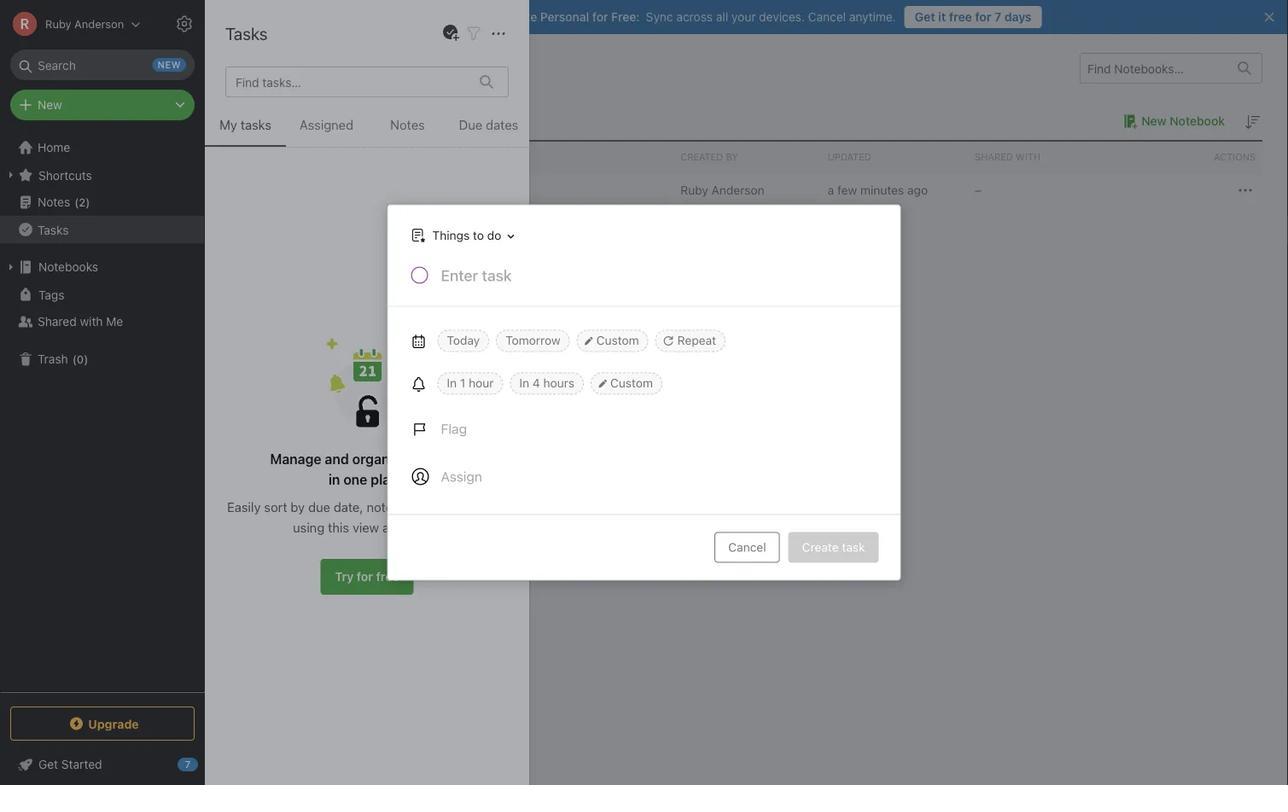 Task type: locate. For each thing, give the bounding box(es) containing it.
Enter task text field
[[439, 265, 880, 294]]

4
[[533, 376, 540, 390]]

notes inside button
[[391, 117, 425, 132]]

for inside "button"
[[976, 10, 992, 24]]

0 horizontal spatial notebooks
[[38, 260, 98, 274]]

0 vertical spatial 1
[[231, 113, 237, 128]]

2 horizontal spatial for
[[976, 10, 992, 24]]

in
[[329, 472, 340, 488]]

( right trash
[[72, 353, 77, 366]]

new inside popup button
[[38, 98, 62, 112]]

updated
[[828, 152, 872, 163]]

1 horizontal spatial all
[[716, 10, 729, 24]]

1 horizontal spatial free
[[950, 10, 973, 24]]

0 vertical spatial try
[[466, 10, 484, 24]]

note,
[[367, 500, 397, 515]]

flag button
[[402, 409, 477, 450]]

0 vertical spatial and
[[325, 451, 349, 468]]

notes left 2
[[38, 195, 70, 209]]

1 inside button
[[460, 376, 466, 390]]

tasks right the "settings" image
[[225, 23, 268, 43]]

( inside the trash ( 0 )
[[72, 353, 77, 366]]

0 horizontal spatial new
[[38, 98, 62, 112]]

0 vertical spatial tasks
[[241, 117, 272, 132]]

) down shortcuts button
[[86, 196, 90, 209]]

cancel button
[[715, 533, 780, 563]]

anytime.
[[850, 10, 897, 24]]

today
[[447, 334, 480, 348]]

assigned
[[300, 117, 354, 132]]

0 vertical spatial (
[[75, 196, 79, 209]]

try for try evernote personal for free: sync across all your devices. cancel anytime.
[[466, 10, 484, 24]]

tasks down flag button
[[412, 451, 446, 468]]

custom button
[[577, 330, 649, 352], [591, 373, 663, 395]]

your
[[732, 10, 756, 24]]

minutes
[[861, 183, 905, 197]]

) inside notes ( 2 )
[[86, 196, 90, 209]]

due dates
[[459, 117, 519, 132]]

more.
[[408, 520, 441, 535]]

flag
[[441, 421, 467, 437]]

free
[[950, 10, 973, 24], [376, 570, 399, 584]]

1 vertical spatial custom button
[[591, 373, 663, 395]]

notebooks inside 'element'
[[231, 58, 312, 78]]

0 horizontal spatial free
[[376, 570, 399, 584]]

) inside the trash ( 0 )
[[84, 353, 88, 366]]

( down shortcuts
[[75, 196, 79, 209]]

tasks
[[225, 23, 268, 43], [38, 223, 69, 237]]

1 horizontal spatial 1
[[460, 376, 466, 390]]

notes button
[[367, 114, 448, 147]]

and
[[325, 451, 349, 468], [383, 520, 405, 535]]

notes inside tree
[[38, 195, 70, 209]]

manage and organize tasks all in one place
[[270, 451, 464, 488]]

1 vertical spatial try
[[335, 570, 354, 584]]

things to do button
[[403, 223, 520, 248], [407, 223, 520, 248]]

assigned
[[415, 500, 468, 515]]

date,
[[334, 500, 363, 515]]

free inside button
[[376, 570, 399, 584]]

0 horizontal spatial notes
[[38, 195, 70, 209]]

tree
[[0, 134, 205, 692]]

view
[[353, 520, 379, 535]]

get
[[915, 10, 936, 24]]

custom right "hours"
[[611, 376, 653, 390]]

few
[[838, 183, 858, 197]]

1 in from the left
[[447, 376, 457, 390]]

tasks right my
[[241, 117, 272, 132]]

cancel right devices.
[[809, 10, 846, 24]]

in left the 4
[[520, 376, 530, 390]]

free down view
[[376, 570, 399, 584]]

notes ( 2 )
[[38, 195, 90, 209]]

created
[[681, 152, 724, 163]]

across
[[677, 10, 713, 24]]

anderson
[[712, 183, 765, 197]]

1 vertical spatial all
[[450, 451, 464, 468]]

in for in 1 hour
[[447, 376, 457, 390]]

free:
[[612, 10, 640, 24]]

1 horizontal spatial and
[[383, 520, 405, 535]]

try right new task 'icon'
[[466, 10, 484, 24]]

home
[[38, 141, 70, 155]]

new
[[38, 98, 62, 112], [1142, 114, 1167, 128]]

0 vertical spatial free
[[950, 10, 973, 24]]

0 vertical spatial cancel
[[809, 10, 846, 24]]

new button
[[10, 90, 195, 120]]

devices.
[[759, 10, 805, 24]]

tree containing home
[[0, 134, 205, 692]]

1 vertical spatial (
[[72, 353, 77, 366]]

1 vertical spatial and
[[383, 520, 405, 535]]

0 horizontal spatial try
[[335, 570, 354, 584]]

new notebook
[[1142, 114, 1226, 128]]

free right the it
[[950, 10, 973, 24]]

new up home
[[38, 98, 62, 112]]

notebooks up tags
[[38, 260, 98, 274]]

1 horizontal spatial tasks
[[225, 23, 268, 43]]

1 horizontal spatial new
[[1142, 114, 1167, 128]]

custom left repeat button
[[597, 334, 639, 348]]

a
[[828, 183, 835, 197]]

0 vertical spatial notes
[[391, 117, 425, 132]]

) right trash
[[84, 353, 88, 366]]

by
[[726, 152, 739, 163]]

all left your
[[716, 10, 729, 24]]

1 vertical spatial free
[[376, 570, 399, 584]]

(
[[75, 196, 79, 209], [72, 353, 77, 366]]

tasks button
[[0, 216, 204, 243]]

and down note,
[[383, 520, 405, 535]]

0 horizontal spatial cancel
[[729, 541, 767, 555]]

1 horizontal spatial try
[[466, 10, 484, 24]]

tags button
[[0, 281, 204, 308]]

0 vertical spatial custom button
[[577, 330, 649, 352]]

1 horizontal spatial tasks
[[412, 451, 446, 468]]

custom button right "hours"
[[591, 373, 663, 395]]

manage
[[270, 451, 322, 468]]

in 1 hour button
[[438, 373, 503, 395]]

for inside button
[[357, 570, 373, 584]]

tags
[[38, 288, 64, 302]]

1 vertical spatial custom
[[611, 376, 653, 390]]

all up assign
[[450, 451, 464, 468]]

new for new
[[38, 98, 62, 112]]

personal
[[541, 10, 590, 24]]

notes for notes ( 2 )
[[38, 195, 70, 209]]

upgrade
[[88, 717, 139, 731]]

0 horizontal spatial 1
[[231, 113, 237, 128]]

shortcuts button
[[0, 161, 204, 189]]

my tasks
[[220, 117, 272, 132]]

notebooks element
[[205, 34, 1289, 786]]

1 vertical spatial )
[[84, 353, 88, 366]]

notebooks
[[231, 58, 312, 78], [38, 260, 98, 274]]

2 in from the left
[[520, 376, 530, 390]]

1 notebook
[[231, 113, 297, 128]]

0 horizontal spatial and
[[325, 451, 349, 468]]

Find Notebooks… text field
[[1081, 54, 1228, 82]]

1 horizontal spatial in
[[520, 376, 530, 390]]

( for notes
[[75, 196, 79, 209]]

new inside button
[[1142, 114, 1167, 128]]

for left 7
[[976, 10, 992, 24]]

new left notebook
[[1142, 114, 1167, 128]]

notebooks up notebook at the top
[[231, 58, 312, 78]]

1 inside notebooks 'element'
[[231, 113, 237, 128]]

1 horizontal spatial notes
[[391, 117, 425, 132]]

free inside "button"
[[950, 10, 973, 24]]

1 vertical spatial 1
[[460, 376, 466, 390]]

organize
[[353, 451, 408, 468]]

Search text field
[[22, 50, 183, 80]]

cancel
[[809, 10, 846, 24], [729, 541, 767, 555]]

) for trash
[[84, 353, 88, 366]]

0 vertical spatial new
[[38, 98, 62, 112]]

custom button down enter task text box
[[577, 330, 649, 352]]

1 vertical spatial notes
[[38, 195, 70, 209]]

1 horizontal spatial notebooks
[[231, 58, 312, 78]]

expand notebooks image
[[4, 261, 18, 274]]

easily sort by due date, note, or assigned status using this view and more.
[[227, 500, 507, 535]]

try down the this
[[335, 570, 354, 584]]

1 horizontal spatial cancel
[[809, 10, 846, 24]]

get it free for 7 days button
[[905, 6, 1042, 28]]

1 vertical spatial cancel
[[729, 541, 767, 555]]

try inside button
[[335, 570, 354, 584]]

( inside notes ( 2 )
[[75, 196, 79, 209]]

1 vertical spatial new
[[1142, 114, 1167, 128]]

0 vertical spatial custom
[[597, 334, 639, 348]]

cancel inside button
[[729, 541, 767, 555]]

do
[[487, 228, 502, 242]]

new for new notebook
[[1142, 114, 1167, 128]]

tasks down notes ( 2 )
[[38, 223, 69, 237]]

0 vertical spatial )
[[86, 196, 90, 209]]

0 horizontal spatial tasks
[[241, 117, 272, 132]]

0 vertical spatial notebooks
[[231, 58, 312, 78]]

tasks
[[241, 117, 272, 132], [412, 451, 446, 468]]

in 4 hours button
[[510, 373, 584, 395]]

1 left 'hour'
[[460, 376, 466, 390]]

for
[[593, 10, 609, 24], [976, 10, 992, 24], [357, 570, 373, 584]]

0 vertical spatial tasks
[[225, 23, 268, 43]]

and up in
[[325, 451, 349, 468]]

try for free button
[[321, 559, 414, 595]]

assigned button
[[286, 114, 367, 147]]

in left 'hour'
[[447, 376, 457, 390]]

1 left notebook at the top
[[231, 113, 237, 128]]

notes left due
[[391, 117, 425, 132]]

create task button
[[789, 533, 879, 563]]

1 vertical spatial tasks
[[412, 451, 446, 468]]

updated button
[[821, 142, 969, 173]]

0 horizontal spatial in
[[447, 376, 457, 390]]

try
[[466, 10, 484, 24], [335, 570, 354, 584]]

for left the free:
[[593, 10, 609, 24]]

all
[[716, 10, 729, 24], [450, 451, 464, 468]]

free for it
[[950, 10, 973, 24]]

cancel left create
[[729, 541, 767, 555]]

1 vertical spatial tasks
[[38, 223, 69, 237]]

for down view
[[357, 570, 373, 584]]

0 horizontal spatial all
[[450, 451, 464, 468]]

)
[[86, 196, 90, 209], [84, 353, 88, 366]]

for for 7
[[976, 10, 992, 24]]

0 horizontal spatial tasks
[[38, 223, 69, 237]]

1 horizontal spatial for
[[593, 10, 609, 24]]

assign button
[[402, 457, 493, 498]]

task
[[842, 541, 866, 555]]

0 horizontal spatial for
[[357, 570, 373, 584]]

None search field
[[22, 50, 183, 80]]

custom button for tomorrow
[[577, 330, 649, 352]]



Task type: vqa. For each thing, say whether or not it's contained in the screenshot.
UPDATED
yes



Task type: describe. For each thing, give the bounding box(es) containing it.
my tasks button
[[205, 114, 286, 147]]

due dates button
[[448, 114, 530, 147]]

shared with
[[975, 152, 1041, 163]]

ago
[[908, 183, 928, 197]]

shared
[[975, 152, 1014, 163]]

this
[[328, 520, 349, 535]]

get it free for 7 days
[[915, 10, 1032, 24]]

in for in 4 hours
[[520, 376, 530, 390]]

ruby anderson
[[681, 183, 765, 197]]

tasks inside button
[[38, 223, 69, 237]]

status
[[471, 500, 507, 515]]

things
[[433, 228, 470, 242]]

for for free:
[[593, 10, 609, 24]]

custom for in 4 hours
[[611, 376, 653, 390]]

notebook
[[240, 113, 297, 128]]

try for free
[[335, 570, 399, 584]]

in 1 hour
[[447, 376, 494, 390]]

to
[[473, 228, 484, 242]]

2
[[79, 196, 86, 209]]

me
[[106, 315, 123, 329]]

hours
[[544, 376, 575, 390]]

today button
[[438, 330, 490, 352]]

Find tasks… text field
[[229, 68, 470, 96]]

my
[[220, 117, 237, 132]]

actions button
[[1116, 142, 1263, 173]]

days
[[1005, 10, 1032, 24]]

0
[[77, 353, 84, 366]]

assign
[[441, 469, 482, 485]]

notebook
[[1170, 114, 1226, 128]]

shared
[[38, 315, 77, 329]]

or
[[400, 500, 412, 515]]

free for for
[[376, 570, 399, 584]]

created by button
[[674, 142, 821, 173]]

place
[[371, 472, 406, 488]]

tomorrow
[[506, 334, 561, 348]]

things to do
[[433, 228, 502, 242]]

due
[[459, 117, 483, 132]]

tomorrow button
[[496, 330, 570, 352]]

and inside manage and organize tasks all in one place
[[325, 451, 349, 468]]

one
[[344, 472, 368, 488]]

in 4 hours
[[520, 376, 575, 390]]

2 things to do button from the left
[[407, 223, 520, 248]]

actions
[[1215, 152, 1256, 163]]

shared with button
[[969, 142, 1116, 173]]

trash ( 0 )
[[38, 352, 88, 366]]

repeat
[[678, 334, 717, 348]]

sort
[[264, 500, 287, 515]]

first notebook row
[[231, 173, 1263, 208]]

try for try for free
[[335, 570, 354, 584]]

all inside manage and organize tasks all in one place
[[450, 451, 464, 468]]

custom for tomorrow
[[597, 334, 639, 348]]

tasks inside manage and organize tasks all in one place
[[412, 451, 446, 468]]

Go to note or move task field
[[403, 223, 520, 248]]

0 vertical spatial all
[[716, 10, 729, 24]]

dates
[[486, 117, 519, 132]]

due
[[308, 500, 330, 515]]

hour
[[469, 376, 494, 390]]

trash
[[38, 352, 68, 366]]

( for trash
[[72, 353, 77, 366]]

) for notes
[[86, 196, 90, 209]]

7
[[995, 10, 1002, 24]]

–
[[975, 183, 982, 197]]

shared with me
[[38, 315, 123, 329]]

create task
[[803, 541, 866, 555]]

custom button for in 4 hours
[[591, 373, 663, 395]]

evernote
[[487, 10, 537, 24]]

settings image
[[174, 14, 195, 34]]

new notebook button
[[1118, 111, 1226, 132]]

it
[[939, 10, 947, 24]]

create
[[803, 541, 839, 555]]

with
[[1016, 152, 1041, 163]]

notebooks link
[[0, 254, 204, 281]]

try evernote personal for free: sync across all your devices. cancel anytime.
[[466, 10, 897, 24]]

notes for notes
[[391, 117, 425, 132]]

created by
[[681, 152, 739, 163]]

a few minutes ago
[[828, 183, 928, 197]]

1 vertical spatial notebooks
[[38, 260, 98, 274]]

new task image
[[441, 23, 461, 44]]

repeat button
[[656, 330, 726, 352]]

and inside easily sort by due date, note, or assigned status using this view and more.
[[383, 520, 405, 535]]

upgrade button
[[10, 707, 195, 741]]

easily
[[227, 500, 261, 515]]

tasks inside button
[[241, 117, 272, 132]]

shared with me link
[[0, 308, 204, 336]]

by
[[291, 500, 305, 515]]

ruby
[[681, 183, 709, 197]]

1 things to do button from the left
[[403, 223, 520, 248]]



